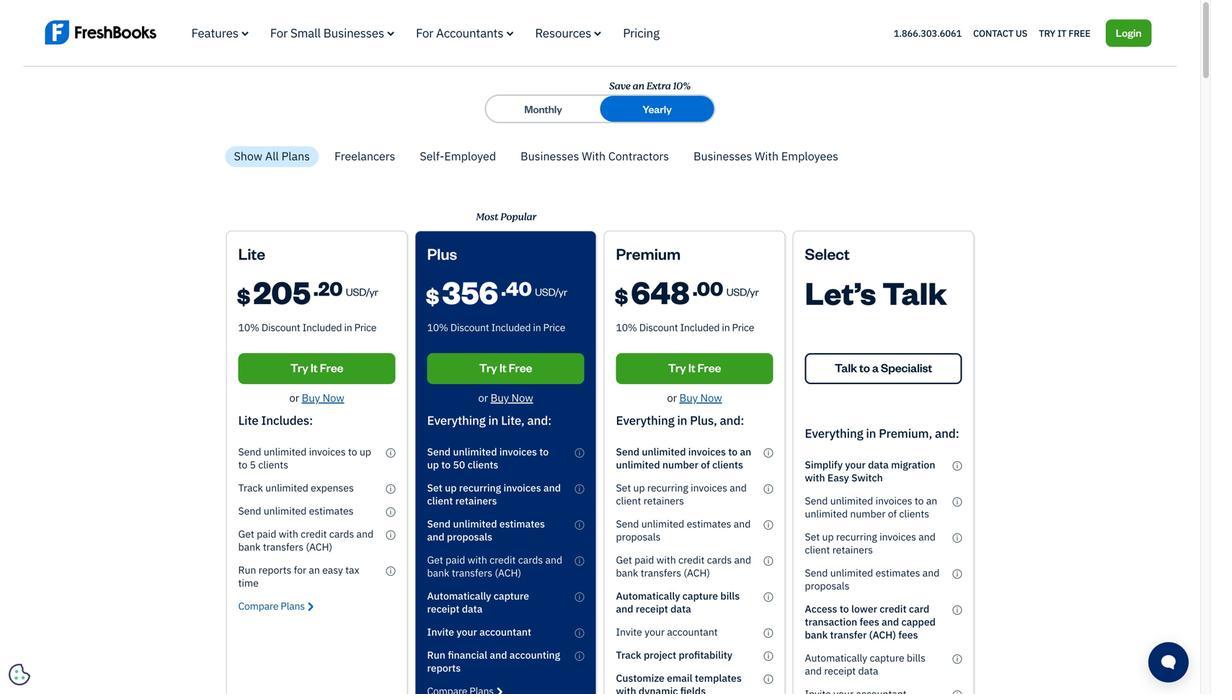 Task type: vqa. For each thing, say whether or not it's contained in the screenshot.
It's
no



Task type: describe. For each thing, give the bounding box(es) containing it.
self-employed
[[420, 149, 496, 164]]

.00 usd/yr
[[693, 275, 759, 301]]

2 horizontal spatial automatically
[[805, 652, 868, 665]]

data down transfer
[[858, 665, 879, 678]]

lite includes:
[[238, 412, 313, 428]]

0 vertical spatial plans
[[282, 149, 310, 164]]

10% for .40
[[427, 321, 448, 334]]

10% discount included in price for .40
[[427, 321, 565, 334]]

self-
[[420, 149, 444, 164]]

project
[[644, 649, 677, 662]]

templates
[[695, 672, 742, 685]]

for small businesses
[[270, 25, 384, 41]]

businesses for businesses with contractors
[[521, 149, 579, 164]]

to left 50
[[441, 458, 451, 472]]

estimates for lite includes:
[[309, 504, 354, 518]]

.20 usd/yr
[[314, 275, 378, 301]]

a
[[872, 360, 879, 375]]

clients inside send unlimited invoices to up to 50 clients
[[468, 458, 499, 472]]

profitability
[[679, 649, 733, 662]]

an inside run reports for an easy tax time
[[309, 564, 320, 577]]

0 horizontal spatial fees
[[860, 615, 880, 629]]

invoices inside send unlimited invoices to up to 50 clients
[[500, 445, 537, 459]]

access
[[805, 602, 837, 616]]

0 vertical spatial talk
[[883, 272, 947, 313]]

compare plans
[[238, 600, 305, 613]]

discount for .00
[[639, 321, 678, 334]]

employed
[[444, 149, 496, 164]]

compare
[[238, 600, 278, 613]]

$ for .20
[[237, 282, 251, 309]]

free inside try it free link
[[1069, 27, 1091, 39]]

your inside simplify your data migration with easy switch
[[845, 458, 866, 472]]

buy now for .20
[[302, 391, 344, 405]]

easy
[[322, 564, 343, 577]]

and: for select
[[935, 425, 960, 441]]

cards for .20
[[329, 527, 354, 541]]

50
[[453, 458, 465, 472]]

1 horizontal spatial fees
[[899, 628, 918, 642]]

recurring for plus,
[[647, 481, 688, 495]]

send inside send unlimited invoices to up to 50 clients
[[427, 445, 451, 459]]

businesses with contractors
[[521, 149, 669, 164]]

with for contractors
[[582, 149, 606, 164]]

pricing link
[[623, 25, 660, 41]]

with for everything in plus, and:
[[657, 553, 676, 567]]

2 horizontal spatial receipt
[[824, 665, 856, 678]]

switch
[[852, 471, 883, 485]]

included for .40
[[491, 321, 531, 334]]

2 horizontal spatial capture
[[870, 652, 905, 665]]

client for everything in plus, and:
[[616, 494, 641, 508]]

to down migration
[[915, 494, 924, 508]]

capture for lite,
[[494, 590, 529, 603]]

with for everything in lite, and:
[[468, 553, 487, 567]]

to up expenses
[[348, 445, 357, 459]]

2 horizontal spatial set up recurring invoices and client retainers
[[805, 530, 936, 557]]

save an extra 10%
[[609, 79, 690, 94]]

invite for everything in lite, and:
[[427, 626, 454, 639]]

set up recurring invoices and client retainers for plus,
[[616, 481, 747, 508]]

capture for plus,
[[683, 590, 718, 603]]

up inside send unlimited invoices to up to 5 clients
[[360, 445, 371, 459]]

2 horizontal spatial recurring
[[836, 530, 877, 544]]

1 vertical spatial send unlimited invoices to an unlimited number of clients
[[805, 494, 938, 521]]

retainers for lite,
[[455, 494, 497, 508]]

track for track project profitability
[[616, 649, 642, 662]]

for small businesses link
[[270, 25, 394, 41]]

show all plans
[[234, 149, 310, 164]]

get paid with credit cards and bank transfers (ach) for .00
[[616, 553, 751, 580]]

cookie consent banner dialog
[[11, 517, 227, 684]]

set up recurring invoices and client retainers for lite,
[[427, 481, 561, 508]]

run financial and accounting reports
[[427, 649, 560, 675]]

premium
[[616, 243, 681, 264]]

lite,
[[501, 412, 525, 428]]

send unlimited estimates and proposals for lite,
[[427, 517, 545, 544]]

easy
[[828, 471, 849, 485]]

paid for .00
[[635, 553, 654, 567]]

specialist
[[881, 360, 932, 375]]

invoices inside send unlimited invoices to up to 5 clients
[[309, 445, 346, 459]]

credit for everything in lite, and:
[[490, 553, 516, 567]]

discount for .40
[[451, 321, 489, 334]]

simplify your data migration with easy switch
[[805, 458, 936, 485]]

1 horizontal spatial get paid with credit cards and bank transfers (ach)
[[427, 553, 562, 580]]

everything in lite, and:
[[427, 412, 552, 428]]

try it free link for .00
[[616, 353, 773, 384]]

included for .00
[[680, 321, 720, 334]]

buy now link for .40
[[491, 391, 533, 405]]

0 vertical spatial number
[[663, 458, 699, 472]]

1 horizontal spatial receipt
[[636, 602, 668, 616]]

10% for .20
[[238, 321, 259, 334]]

clients down plus, on the right bottom
[[713, 458, 743, 472]]

.00
[[693, 275, 723, 301]]

simplify
[[805, 458, 843, 472]]

0 horizontal spatial everything
[[427, 412, 486, 428]]

1 horizontal spatial paid
[[446, 553, 465, 567]]

all
[[265, 149, 279, 164]]

reports inside run reports for an easy tax time
[[259, 564, 292, 577]]

businesses for businesses with employees
[[694, 149, 752, 164]]

2 horizontal spatial set
[[805, 530, 820, 544]]

automatically for everything in plus, and:
[[616, 590, 680, 603]]

to inside 'link'
[[860, 360, 870, 375]]

plus,
[[690, 412, 717, 428]]

lower
[[852, 602, 878, 616]]

dynamic
[[639, 685, 678, 694]]

customize email templates with dynamic fields
[[616, 672, 742, 694]]

buy now link for .20
[[302, 391, 344, 405]]

try it free for .00
[[668, 360, 721, 375]]

includes:
[[261, 412, 313, 428]]

run for run financial and accounting reports
[[427, 649, 446, 662]]

to inside access to lower credit card transaction fees and capped bank transfer (ach) fees
[[840, 602, 849, 616]]

2 horizontal spatial client
[[805, 543, 830, 557]]

resources
[[535, 25, 591, 41]]

tax
[[345, 564, 360, 577]]

accountants
[[436, 25, 504, 41]]

try it free
[[1039, 27, 1091, 39]]

free for .00
[[698, 360, 721, 375]]

discount for .20
[[262, 321, 300, 334]]

capped
[[902, 615, 936, 629]]

$ for .40
[[426, 282, 439, 309]]

show
[[234, 149, 263, 164]]

accountant for plus,
[[667, 626, 718, 639]]

for for for small businesses
[[270, 25, 288, 41]]

contact
[[973, 27, 1014, 39]]

expenses
[[311, 481, 354, 495]]

to left 5
[[238, 458, 247, 472]]

now for .00
[[701, 391, 722, 405]]

usd/yr for .20
[[346, 285, 378, 299]]

buy now for .40
[[491, 391, 533, 405]]

it for .20
[[311, 360, 318, 375]]

card
[[909, 602, 930, 616]]

talk to a specialist
[[835, 360, 932, 375]]

5
[[250, 458, 256, 472]]

transaction
[[805, 615, 858, 629]]

1.866.303.6061
[[894, 27, 962, 39]]

everything for premium
[[616, 412, 675, 428]]

estimates for everything in plus, and:
[[687, 517, 732, 531]]

time
[[238, 577, 259, 590]]

for
[[294, 564, 307, 577]]

contact us
[[973, 27, 1028, 39]]

to down everything in lite, and:
[[540, 445, 549, 459]]

in down .00 usd/yr
[[722, 321, 730, 334]]

select
[[805, 243, 850, 264]]

financial
[[448, 649, 488, 662]]

credit for everything in plus, and:
[[679, 553, 705, 567]]

send unlimited estimates and proposals for plus,
[[616, 517, 751, 544]]

try it free link for .20
[[238, 353, 396, 384]]

fields
[[680, 685, 706, 694]]

in left premium,
[[866, 425, 876, 441]]

migration
[[891, 458, 936, 472]]

.40
[[501, 275, 532, 301]]

invite your accountant for lite,
[[427, 626, 532, 639]]

.20
[[314, 275, 343, 301]]

cards for .00
[[707, 553, 732, 567]]

price for .20
[[354, 321, 377, 334]]

1 horizontal spatial cards
[[518, 553, 543, 567]]

with for employees
[[755, 149, 779, 164]]

track project profitability
[[616, 649, 733, 662]]

cookie preferences image
[[9, 664, 30, 686]]

it
[[1058, 27, 1067, 39]]

send unlimited invoices to up to 5 clients
[[238, 445, 371, 472]]

with inside customize email templates with dynamic fields
[[616, 685, 636, 694]]

set for everything in plus, and:
[[616, 481, 631, 495]]

2 horizontal spatial send unlimited estimates and proposals
[[805, 566, 940, 593]]

send unlimited invoices to up to 50 clients
[[427, 445, 549, 472]]

try it free for .40
[[479, 360, 532, 375]]

proposals for everything in lite, and:
[[447, 530, 493, 544]]

data up track project profitability at right
[[671, 602, 691, 616]]

1 horizontal spatial number
[[850, 507, 886, 521]]

1.866.303.6061 link
[[894, 27, 962, 39]]

(ach) inside access to lower credit card transaction fees and capped bank transfer (ach) fees
[[869, 628, 896, 642]]

login link
[[1106, 19, 1152, 47]]

automatically for everything in lite, and:
[[427, 590, 491, 603]]

(ach) for everything in lite, and:
[[495, 566, 521, 580]]

employees
[[782, 149, 839, 164]]

send unlimited estimates
[[238, 504, 354, 518]]

0 horizontal spatial and:
[[527, 412, 552, 428]]

in left lite,
[[488, 412, 499, 428]]

buy now for .00
[[680, 391, 722, 405]]

try for .40
[[479, 360, 497, 375]]

pricing
[[623, 25, 660, 41]]

us
[[1016, 27, 1028, 39]]

run reports for an easy tax time
[[238, 564, 360, 590]]

0 horizontal spatial businesses
[[323, 25, 384, 41]]

free for .20
[[320, 360, 343, 375]]

resources link
[[535, 25, 602, 41]]



Task type: locate. For each thing, give the bounding box(es) containing it.
buy
[[302, 391, 320, 405], [491, 391, 509, 405], [680, 391, 698, 405]]

buy now up plus, on the right bottom
[[680, 391, 722, 405]]

for left accountants at the left top of page
[[416, 25, 434, 41]]

usd/yr inside '.40 usd/yr'
[[535, 285, 567, 299]]

0 horizontal spatial try it free
[[290, 360, 343, 375]]

.40 usd/yr
[[501, 275, 567, 301]]

send
[[238, 445, 261, 459], [427, 445, 451, 459], [616, 445, 640, 459], [805, 494, 828, 508], [238, 504, 261, 518], [427, 517, 451, 531], [616, 517, 639, 531], [805, 566, 828, 580]]

buy for .40
[[491, 391, 509, 405]]

1 horizontal spatial track
[[616, 649, 642, 662]]

1 horizontal spatial recurring
[[647, 481, 688, 495]]

1 buy from the left
[[302, 391, 320, 405]]

1 horizontal spatial buy now
[[491, 391, 533, 405]]

2 horizontal spatial try it free
[[668, 360, 721, 375]]

and: right lite,
[[527, 412, 552, 428]]

10% discount included in price for .20
[[238, 321, 377, 334]]

everything up simplify
[[805, 425, 864, 441]]

1 price from the left
[[354, 321, 377, 334]]

invite your accountant for plus,
[[616, 626, 718, 639]]

credit for lite includes:
[[301, 527, 327, 541]]

run inside run financial and accounting reports
[[427, 649, 446, 662]]

1 vertical spatial lite
[[238, 412, 259, 428]]

price for .40
[[543, 321, 565, 334]]

2 horizontal spatial usd/yr
[[727, 285, 759, 299]]

everything up 50
[[427, 412, 486, 428]]

in left plus, on the right bottom
[[677, 412, 687, 428]]

run inside run reports for an easy tax time
[[238, 564, 256, 577]]

3 now from the left
[[701, 391, 722, 405]]

talk to a specialist link
[[805, 353, 962, 384]]

0 horizontal spatial now
[[323, 391, 344, 405]]

contractors
[[609, 149, 669, 164]]

automatically capture bills and receipt data
[[616, 590, 740, 616], [805, 652, 926, 678]]

premium,
[[879, 425, 933, 441]]

0 horizontal spatial receipt
[[427, 602, 460, 616]]

and
[[544, 481, 561, 495], [730, 481, 747, 495], [734, 517, 751, 531], [357, 527, 374, 541], [427, 530, 445, 544], [919, 530, 936, 544], [546, 553, 562, 567], [734, 553, 751, 567], [923, 566, 940, 580], [616, 602, 634, 616], [882, 615, 899, 629], [490, 649, 507, 662], [805, 665, 822, 678]]

try it free link up lite,
[[427, 353, 584, 384]]

try it free link for .40
[[427, 353, 584, 384]]

track for track unlimited expenses
[[238, 481, 263, 495]]

1 horizontal spatial your
[[645, 626, 665, 639]]

estimates for everything in lite, and:
[[500, 517, 545, 531]]

talk inside 'link'
[[835, 360, 857, 375]]

now for .20
[[323, 391, 344, 405]]

get for .00
[[616, 553, 632, 567]]

3 price from the left
[[732, 321, 754, 334]]

for left small at the top of page
[[270, 25, 288, 41]]

data down everything in premium, and:
[[868, 458, 889, 472]]

let's
[[805, 272, 876, 313]]

lite for lite
[[238, 243, 265, 264]]

1 horizontal spatial proposals
[[616, 530, 661, 544]]

freshbooks logo image
[[45, 19, 157, 46]]

2 horizontal spatial cards
[[707, 553, 732, 567]]

your up "financial"
[[457, 626, 477, 639]]

now for .40
[[512, 391, 533, 405]]

for for for accountants
[[416, 25, 434, 41]]

0 horizontal spatial try it free link
[[238, 353, 396, 384]]

included for .20
[[303, 321, 342, 334]]

and inside run financial and accounting reports
[[490, 649, 507, 662]]

bank for everything in plus, and:
[[616, 566, 638, 580]]

receipt inside 'automatically capture receipt data'
[[427, 602, 460, 616]]

2 horizontal spatial price
[[732, 321, 754, 334]]

0 horizontal spatial bills
[[721, 590, 740, 603]]

customize
[[616, 672, 665, 685]]

1 horizontal spatial invite your accountant
[[616, 626, 718, 639]]

buy now link up plus, on the right bottom
[[680, 391, 722, 405]]

capture down access to lower credit card transaction fees and capped bank transfer (ach) fees
[[870, 652, 905, 665]]

buy for .20
[[302, 391, 320, 405]]

with left employees
[[755, 149, 779, 164]]

try for .00
[[668, 360, 686, 375]]

buy for .00
[[680, 391, 698, 405]]

it
[[311, 360, 318, 375], [500, 360, 507, 375], [688, 360, 696, 375]]

price down .00 usd/yr
[[732, 321, 754, 334]]

features
[[191, 25, 239, 41]]

3 it from the left
[[688, 360, 696, 375]]

i
[[390, 449, 392, 458], [579, 449, 581, 458], [768, 449, 770, 458], [957, 462, 959, 471], [390, 485, 392, 494], [579, 485, 581, 494], [768, 485, 770, 494], [957, 498, 959, 507], [390, 508, 392, 517], [579, 521, 581, 530], [768, 521, 770, 530], [390, 531, 392, 540], [957, 534, 959, 543], [579, 557, 581, 566], [768, 557, 770, 566], [390, 567, 392, 576], [957, 570, 959, 579], [579, 593, 581, 602], [768, 593, 770, 602], [957, 606, 959, 615], [579, 629, 581, 638], [768, 629, 770, 638], [579, 652, 581, 661], [768, 652, 770, 661], [957, 655, 959, 664], [768, 675, 770, 684]]

1 vertical spatial of
[[888, 507, 897, 521]]

3 buy now from the left
[[680, 391, 722, 405]]

run up compare at left
[[238, 564, 256, 577]]

1 horizontal spatial price
[[543, 321, 565, 334]]

get
[[238, 527, 254, 541], [427, 553, 443, 567], [616, 553, 632, 567]]

buy now up lite,
[[491, 391, 533, 405]]

0 horizontal spatial discount
[[262, 321, 300, 334]]

0 horizontal spatial set
[[427, 481, 443, 495]]

and inside access to lower credit card transaction fees and capped bank transfer (ach) fees
[[882, 615, 899, 629]]

0 vertical spatial of
[[701, 458, 710, 472]]

1 horizontal spatial it
[[500, 360, 507, 375]]

3 $ from the left
[[615, 282, 628, 309]]

accounting
[[510, 649, 560, 662]]

and: right plus, on the right bottom
[[720, 412, 744, 428]]

automatically capture receipt data
[[427, 590, 529, 616]]

login
[[1116, 25, 1142, 39]]

data inside 'automatically capture receipt data'
[[462, 602, 483, 616]]

1 vertical spatial automatically capture bills and receipt data
[[805, 652, 926, 678]]

invoices
[[309, 445, 346, 459], [500, 445, 537, 459], [688, 445, 726, 459], [504, 481, 541, 495], [691, 481, 728, 495], [876, 494, 913, 508], [880, 530, 916, 544]]

now up lite,
[[512, 391, 533, 405]]

to
[[860, 360, 870, 375], [348, 445, 357, 459], [540, 445, 549, 459], [728, 445, 738, 459], [238, 458, 247, 472], [441, 458, 451, 472], [915, 494, 924, 508], [840, 602, 849, 616]]

1 accountant from the left
[[480, 626, 532, 639]]

2 try it free from the left
[[479, 360, 532, 375]]

send unlimited invoices to an unlimited number of clients
[[616, 445, 752, 472], [805, 494, 938, 521]]

1 horizontal spatial now
[[512, 391, 533, 405]]

2 now from the left
[[512, 391, 533, 405]]

10% for .00
[[616, 321, 637, 334]]

3 try it free link from the left
[[616, 353, 773, 384]]

email
[[667, 672, 693, 685]]

2 horizontal spatial get paid with credit cards and bank transfers (ach)
[[616, 553, 751, 580]]

(ach) for everything in plus, and:
[[684, 566, 710, 580]]

0 horizontal spatial included
[[303, 321, 342, 334]]

your for everything in lite, and:
[[457, 626, 477, 639]]

usd/yr right the .00 on the top right of the page
[[727, 285, 759, 299]]

2 horizontal spatial buy now
[[680, 391, 722, 405]]

10%
[[673, 79, 690, 94], [238, 321, 259, 334], [427, 321, 448, 334], [616, 321, 637, 334]]

1 horizontal spatial client
[[616, 494, 641, 508]]

0 vertical spatial bills
[[721, 590, 740, 603]]

included down the .00 on the top right of the page
[[680, 321, 720, 334]]

2 with from the left
[[755, 149, 779, 164]]

track unlimited expenses
[[238, 481, 354, 495]]

0 horizontal spatial run
[[238, 564, 256, 577]]

and: for premium
[[720, 412, 744, 428]]

try
[[1039, 27, 1056, 39], [290, 360, 308, 375], [479, 360, 497, 375], [668, 360, 686, 375]]

3 usd/yr from the left
[[727, 285, 759, 299]]

accountant up run financial and accounting reports
[[480, 626, 532, 639]]

discount
[[262, 321, 300, 334], [451, 321, 489, 334], [639, 321, 678, 334]]

1 vertical spatial plans
[[281, 600, 305, 613]]

recurring
[[459, 481, 501, 495], [647, 481, 688, 495], [836, 530, 877, 544]]

0 horizontal spatial set up recurring invoices and client retainers
[[427, 481, 561, 508]]

0 horizontal spatial for
[[270, 25, 288, 41]]

run left "financial"
[[427, 649, 446, 662]]

of down plus, on the right bottom
[[701, 458, 710, 472]]

3 10% discount included in price from the left
[[616, 321, 754, 334]]

1 horizontal spatial get
[[427, 553, 443, 567]]

number down switch
[[850, 507, 886, 521]]

1 now from the left
[[323, 391, 344, 405]]

0 horizontal spatial paid
[[257, 527, 276, 541]]

to left a
[[860, 360, 870, 375]]

0 horizontal spatial price
[[354, 321, 377, 334]]

3 try it free from the left
[[668, 360, 721, 375]]

plus
[[427, 243, 457, 264]]

try inside try it free link
[[1039, 27, 1056, 39]]

capture up accounting
[[494, 590, 529, 603]]

everything for select
[[805, 425, 864, 441]]

included
[[303, 321, 342, 334], [491, 321, 531, 334], [680, 321, 720, 334]]

1 horizontal spatial talk
[[883, 272, 947, 313]]

plans down run reports for an easy tax time
[[281, 600, 305, 613]]

1 horizontal spatial accountant
[[667, 626, 718, 639]]

price down '.40 usd/yr'
[[543, 321, 565, 334]]

usd/yr inside '.20 usd/yr'
[[346, 285, 378, 299]]

1 included from the left
[[303, 321, 342, 334]]

2 price from the left
[[543, 321, 565, 334]]

price for .00
[[732, 321, 754, 334]]

save
[[609, 79, 630, 94]]

10% discount included in price down .40
[[427, 321, 565, 334]]

unlimited inside send unlimited invoices to up to 5 clients
[[264, 445, 307, 459]]

1 vertical spatial reports
[[427, 662, 461, 675]]

usd/yr for .40
[[535, 285, 567, 299]]

transfers
[[263, 540, 304, 554], [452, 566, 493, 580], [641, 566, 681, 580]]

set up recurring invoices and client retainers
[[427, 481, 561, 508], [616, 481, 747, 508], [805, 530, 936, 557]]

credit inside access to lower credit card transaction fees and capped bank transfer (ach) fees
[[880, 602, 907, 616]]

buy up everything in plus, and:
[[680, 391, 698, 405]]

0 horizontal spatial automatically
[[427, 590, 491, 603]]

set
[[427, 481, 443, 495], [616, 481, 631, 495], [805, 530, 820, 544]]

buy now link
[[302, 391, 344, 405], [491, 391, 533, 405], [680, 391, 722, 405]]

buy up "includes:"
[[302, 391, 320, 405]]

2 accountant from the left
[[667, 626, 718, 639]]

1 horizontal spatial automatically
[[616, 590, 680, 603]]

free
[[1069, 27, 1091, 39], [320, 360, 343, 375], [509, 360, 532, 375], [698, 360, 721, 375]]

2 buy now link from the left
[[491, 391, 533, 405]]

1 horizontal spatial discount
[[451, 321, 489, 334]]

usd/yr inside .00 usd/yr
[[727, 285, 759, 299]]

2 invite your accountant from the left
[[616, 626, 718, 639]]

talk
[[883, 272, 947, 313], [835, 360, 857, 375]]

and:
[[527, 412, 552, 428], [720, 412, 744, 428], [935, 425, 960, 441]]

1 horizontal spatial capture
[[683, 590, 718, 603]]

it up "includes:"
[[311, 360, 318, 375]]

number down everything in plus, and:
[[663, 458, 699, 472]]

price down '.20 usd/yr'
[[354, 321, 377, 334]]

2 horizontal spatial your
[[845, 458, 866, 472]]

for accountants link
[[416, 25, 514, 41]]

0 horizontal spatial talk
[[835, 360, 857, 375]]

unlimited inside send unlimited invoices to up to 50 clients
[[453, 445, 497, 459]]

receipt up project
[[636, 602, 668, 616]]

small
[[290, 25, 321, 41]]

0 horizontal spatial retainers
[[455, 494, 497, 508]]

usd/yr
[[346, 285, 378, 299], [535, 285, 567, 299], [727, 285, 759, 299]]

10% discount included in price down the .00 on the top right of the page
[[616, 321, 754, 334]]

invite for everything in plus, and:
[[616, 626, 642, 639]]

10% discount included in price
[[238, 321, 377, 334], [427, 321, 565, 334], [616, 321, 754, 334]]

3 buy now link from the left
[[680, 391, 722, 405]]

clients right 5
[[258, 458, 288, 472]]

of
[[701, 458, 710, 472], [888, 507, 897, 521]]

run for run reports for an easy tax time
[[238, 564, 256, 577]]

(ach) for lite includes:
[[306, 540, 332, 554]]

with for lite includes:
[[279, 527, 298, 541]]

usd/yr right .20 at the left of the page
[[346, 285, 378, 299]]

automatically inside 'automatically capture receipt data'
[[427, 590, 491, 603]]

clients inside send unlimited invoices to up to 5 clients
[[258, 458, 288, 472]]

buy now up "includes:"
[[302, 391, 344, 405]]

1 vertical spatial talk
[[835, 360, 857, 375]]

0 horizontal spatial buy now link
[[302, 391, 344, 405]]

your right simplify
[[845, 458, 866, 472]]

1 horizontal spatial businesses
[[521, 149, 579, 164]]

2 buy from the left
[[491, 391, 509, 405]]

3 buy from the left
[[680, 391, 698, 405]]

transfers for .00
[[641, 566, 681, 580]]

buy now link up "includes:"
[[302, 391, 344, 405]]

and: right premium,
[[935, 425, 960, 441]]

1 horizontal spatial automatically capture bills and receipt data
[[805, 652, 926, 678]]

0 horizontal spatial buy
[[302, 391, 320, 405]]

get paid with credit cards and bank transfers (ach) for .20
[[238, 527, 374, 554]]

plans right all
[[282, 149, 310, 164]]

plans
[[282, 149, 310, 164], [281, 600, 305, 613]]

send unlimited estimates and proposals
[[427, 517, 545, 544], [616, 517, 751, 544], [805, 566, 940, 593]]

2 10% discount included in price from the left
[[427, 321, 565, 334]]

try it free link
[[238, 353, 396, 384], [427, 353, 584, 384], [616, 353, 773, 384]]

1 horizontal spatial $
[[426, 282, 439, 309]]

fees
[[860, 615, 880, 629], [899, 628, 918, 642]]

2 horizontal spatial buy now link
[[680, 391, 722, 405]]

retainers for plus,
[[644, 494, 684, 508]]

1 discount from the left
[[262, 321, 300, 334]]

in down '.40 usd/yr'
[[533, 321, 541, 334]]

try it free link up plus, on the right bottom
[[616, 353, 773, 384]]

features link
[[191, 25, 249, 41]]

buy now link for .00
[[680, 391, 722, 405]]

up inside send unlimited invoices to up to 50 clients
[[427, 458, 439, 472]]

1 usd/yr from the left
[[346, 285, 378, 299]]

1 $ from the left
[[237, 282, 251, 309]]

1 horizontal spatial send unlimited invoices to an unlimited number of clients
[[805, 494, 938, 521]]

1 invite from the left
[[427, 626, 454, 639]]

1 horizontal spatial retainers
[[644, 494, 684, 508]]

bank inside access to lower credit card transaction fees and capped bank transfer (ach) fees
[[805, 628, 828, 642]]

1 invite your accountant from the left
[[427, 626, 532, 639]]

automatically up "financial"
[[427, 590, 491, 603]]

buy now link up lite,
[[491, 391, 533, 405]]

0 horizontal spatial invite your accountant
[[427, 626, 532, 639]]

to left lower
[[840, 602, 849, 616]]

now up send unlimited invoices to up to 5 clients
[[323, 391, 344, 405]]

it for .40
[[500, 360, 507, 375]]

0 horizontal spatial invite
[[427, 626, 454, 639]]

client for everything in lite, and:
[[427, 494, 453, 508]]

usd/yr for .00
[[727, 285, 759, 299]]

bills down capped at the bottom right of the page
[[907, 652, 926, 665]]

automatically down transfer
[[805, 652, 868, 665]]

1 buy now from the left
[[302, 391, 344, 405]]

number
[[663, 458, 699, 472], [850, 507, 886, 521]]

fees down the card
[[899, 628, 918, 642]]

contact us link
[[973, 24, 1028, 42]]

1 10% discount included in price from the left
[[238, 321, 377, 334]]

bills up the profitability at the bottom
[[721, 590, 740, 603]]

2 horizontal spatial retainers
[[833, 543, 873, 557]]

with inside simplify your data migration with easy switch
[[805, 471, 825, 485]]

try it free link up "includes:"
[[238, 353, 396, 384]]

invite your accountant up project
[[616, 626, 718, 639]]

1 horizontal spatial bills
[[907, 652, 926, 665]]

1 with from the left
[[582, 149, 606, 164]]

2 invite from the left
[[616, 626, 642, 639]]

get paid with credit cards and bank transfers (ach)
[[238, 527, 374, 554], [427, 553, 562, 580], [616, 553, 751, 580]]

2 usd/yr from the left
[[535, 285, 567, 299]]

0 vertical spatial send unlimited invoices to an unlimited number of clients
[[616, 445, 752, 472]]

1 try it free link from the left
[[238, 353, 396, 384]]

1 horizontal spatial with
[[755, 149, 779, 164]]

2 included from the left
[[491, 321, 531, 334]]

it up everything in plus, and:
[[688, 360, 696, 375]]

try it free for .20
[[290, 360, 343, 375]]

2 discount from the left
[[451, 321, 489, 334]]

2 horizontal spatial proposals
[[805, 579, 850, 593]]

1 horizontal spatial try it free link
[[427, 353, 584, 384]]

bank for everything in lite, and:
[[427, 566, 450, 580]]

2 horizontal spatial transfers
[[641, 566, 681, 580]]

extra
[[646, 79, 671, 94]]

receipt up "financial"
[[427, 602, 460, 616]]

0 horizontal spatial recurring
[[459, 481, 501, 495]]

lite for lite includes:
[[238, 412, 259, 428]]

send inside send unlimited invoices to up to 5 clients
[[238, 445, 261, 459]]

1 horizontal spatial buy
[[491, 391, 509, 405]]

track up customize
[[616, 649, 642, 662]]

1 horizontal spatial for
[[416, 25, 434, 41]]

proposals for everything in plus, and:
[[616, 530, 661, 544]]

1 horizontal spatial reports
[[427, 662, 461, 675]]

with
[[805, 471, 825, 485], [279, 527, 298, 541], [468, 553, 487, 567], [657, 553, 676, 567], [616, 685, 636, 694]]

buy now
[[302, 391, 344, 405], [491, 391, 533, 405], [680, 391, 722, 405]]

in down '.20 usd/yr'
[[344, 321, 352, 334]]

your
[[845, 458, 866, 472], [457, 626, 477, 639], [645, 626, 665, 639]]

unlimited
[[264, 445, 307, 459], [453, 445, 497, 459], [642, 445, 686, 459], [616, 458, 660, 472], [265, 481, 308, 495], [830, 494, 873, 508], [264, 504, 307, 518], [805, 507, 848, 521], [453, 517, 497, 531], [642, 517, 685, 531], [830, 566, 873, 580]]

paid for .20
[[257, 527, 276, 541]]

for
[[270, 25, 288, 41], [416, 25, 434, 41]]

0 horizontal spatial client
[[427, 494, 453, 508]]

set for everything in lite, and:
[[427, 481, 443, 495]]

2 it from the left
[[500, 360, 507, 375]]

free for .40
[[509, 360, 532, 375]]

2 try it free link from the left
[[427, 353, 584, 384]]

capture up the profitability at the bottom
[[683, 590, 718, 603]]

0 horizontal spatial $
[[237, 282, 251, 309]]

10% discount included in price for .00
[[616, 321, 754, 334]]

transfers for .20
[[263, 540, 304, 554]]

1 horizontal spatial and:
[[720, 412, 744, 428]]

included down .40
[[491, 321, 531, 334]]

3 included from the left
[[680, 321, 720, 334]]

everything in plus, and:
[[616, 412, 744, 428]]

try it free up lite,
[[479, 360, 532, 375]]

2 lite from the top
[[238, 412, 259, 428]]

recurring down send unlimited invoices to up to 50 clients
[[459, 481, 501, 495]]

compare plans link
[[238, 600, 314, 613]]

try left it at the top right
[[1039, 27, 1056, 39]]

1 it from the left
[[311, 360, 318, 375]]

recurring down everything in plus, and:
[[647, 481, 688, 495]]

accountant
[[480, 626, 532, 639], [667, 626, 718, 639]]

try up "includes:"
[[290, 360, 308, 375]]

3 discount from the left
[[639, 321, 678, 334]]

1 horizontal spatial included
[[491, 321, 531, 334]]

recurring for lite,
[[459, 481, 501, 495]]

let's talk
[[805, 272, 947, 313]]

client
[[427, 494, 453, 508], [616, 494, 641, 508], [805, 543, 830, 557]]

try for .20
[[290, 360, 308, 375]]

$ for .00
[[615, 282, 628, 309]]

clients right 50
[[468, 458, 499, 472]]

for accountants
[[416, 25, 504, 41]]

0 horizontal spatial of
[[701, 458, 710, 472]]

in
[[344, 321, 352, 334], [533, 321, 541, 334], [722, 321, 730, 334], [488, 412, 499, 428], [677, 412, 687, 428], [866, 425, 876, 441]]

estimates
[[309, 504, 354, 518], [500, 517, 545, 531], [687, 517, 732, 531], [876, 566, 920, 580]]

an
[[632, 79, 644, 94], [740, 445, 752, 459], [926, 494, 938, 508], [309, 564, 320, 577]]

everything in premium, and:
[[805, 425, 960, 441]]

automatically capture bills and receipt data up track project profitability at right
[[616, 590, 740, 616]]

0 horizontal spatial get paid with credit cards and bank transfers (ach)
[[238, 527, 374, 554]]

send unlimited invoices to an unlimited number of clients down everything in plus, and:
[[616, 445, 752, 472]]

2 horizontal spatial get
[[616, 553, 632, 567]]

automatically capture bills and receipt data down transfer
[[805, 652, 926, 678]]

businesses with employees
[[694, 149, 839, 164]]

reports inside run financial and accounting reports
[[427, 662, 461, 675]]

10% discount included in price down .20 at the left of the page
[[238, 321, 377, 334]]

capture inside 'automatically capture receipt data'
[[494, 590, 529, 603]]

1 for from the left
[[270, 25, 288, 41]]

2 $ from the left
[[426, 282, 439, 309]]

reports
[[259, 564, 292, 577], [427, 662, 461, 675]]

bank for lite includes:
[[238, 540, 261, 554]]

with left contractors
[[582, 149, 606, 164]]

0 horizontal spatial with
[[582, 149, 606, 164]]

it for .00
[[688, 360, 696, 375]]

included down .20 at the left of the page
[[303, 321, 342, 334]]

usd/yr right .40
[[535, 285, 567, 299]]

1 horizontal spatial transfers
[[452, 566, 493, 580]]

get for .20
[[238, 527, 254, 541]]

2 for from the left
[[416, 25, 434, 41]]

0 horizontal spatial accountant
[[480, 626, 532, 639]]

to down everything in plus, and:
[[728, 445, 738, 459]]

1 vertical spatial run
[[427, 649, 446, 662]]

track down 5
[[238, 481, 263, 495]]

2 buy now from the left
[[491, 391, 533, 405]]

try up everything in plus, and:
[[668, 360, 686, 375]]

accountant for lite,
[[480, 626, 532, 639]]

freelancers
[[335, 149, 395, 164]]

invite your accountant up "financial"
[[427, 626, 532, 639]]

2 horizontal spatial buy
[[680, 391, 698, 405]]

2 horizontal spatial $
[[615, 282, 628, 309]]

1 try it free from the left
[[290, 360, 343, 375]]

try it free up plus, on the right bottom
[[668, 360, 721, 375]]

of down simplify your data migration with easy switch
[[888, 507, 897, 521]]

send unlimited invoices to an unlimited number of clients down switch
[[805, 494, 938, 521]]

2 horizontal spatial 10% discount included in price
[[616, 321, 754, 334]]

1 lite from the top
[[238, 243, 265, 264]]

0 horizontal spatial it
[[311, 360, 318, 375]]

receipt down transfer
[[824, 665, 856, 678]]

accountant up the profitability at the bottom
[[667, 626, 718, 639]]

transfer
[[830, 628, 867, 642]]

try up everything in lite, and:
[[479, 360, 497, 375]]

everything left plus, on the right bottom
[[616, 412, 675, 428]]

your for everything in plus, and:
[[645, 626, 665, 639]]

fees right transaction
[[860, 615, 880, 629]]

access to lower credit card transaction fees and capped bank transfer (ach) fees
[[805, 602, 936, 642]]

your up project
[[645, 626, 665, 639]]

2 horizontal spatial try it free link
[[616, 353, 773, 384]]

try it free link
[[1039, 24, 1091, 42]]

data inside simplify your data migration with easy switch
[[868, 458, 889, 472]]

2 horizontal spatial everything
[[805, 425, 864, 441]]

2 horizontal spatial included
[[680, 321, 720, 334]]

clients down migration
[[899, 507, 930, 521]]

0 horizontal spatial automatically capture bills and receipt data
[[616, 590, 740, 616]]

1 buy now link from the left
[[302, 391, 344, 405]]

invite up "financial"
[[427, 626, 454, 639]]

buy up everything in lite, and:
[[491, 391, 509, 405]]



